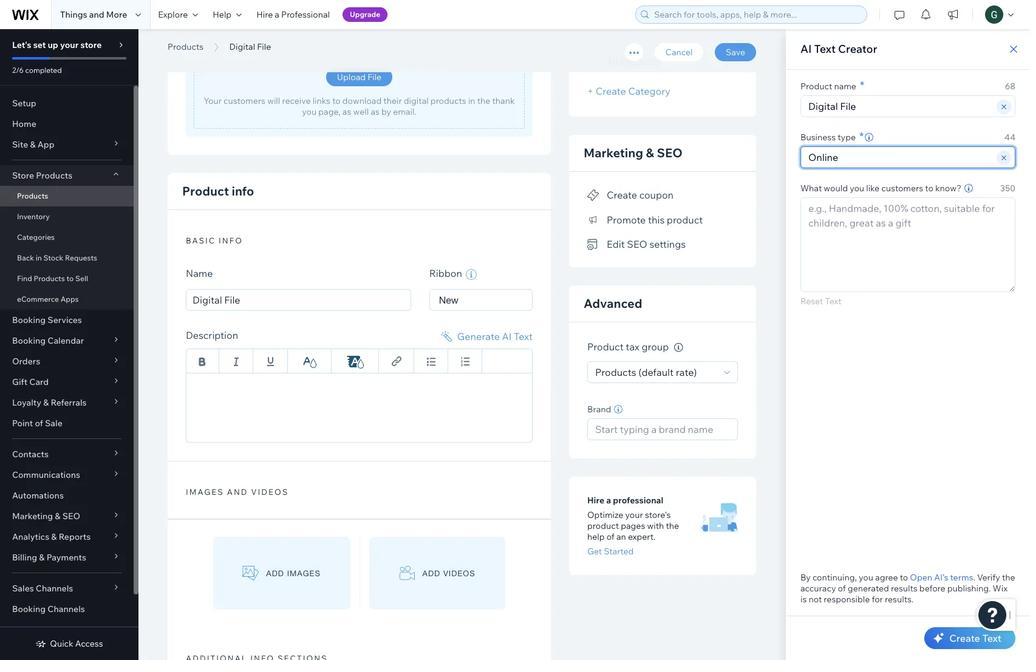 Task type: describe. For each thing, give the bounding box(es) containing it.
Add a product name text field
[[186, 289, 411, 311]]

promote coupon image
[[587, 190, 600, 201]]

referrals
[[51, 397, 87, 408]]

& for billing & payments dropdown button
[[39, 552, 45, 563]]

hire for hire a professional
[[256, 9, 273, 20]]

billing & payments button
[[0, 547, 134, 568]]

product name *
[[801, 78, 865, 92]]

well
[[353, 106, 369, 117]]

for
[[872, 594, 883, 605]]

add for add images
[[266, 569, 284, 578]]

find products to sell link
[[0, 269, 134, 289]]

seo settings image
[[587, 239, 600, 250]]

advanced
[[584, 296, 642, 311]]

product inside optimize your store's product pages with the help of an expert.
[[587, 521, 619, 531]]

create text button
[[925, 628, 1016, 649]]

text for create
[[983, 632, 1002, 645]]

business
[[801, 132, 836, 143]]

products right all
[[620, 55, 661, 67]]

results
[[891, 583, 918, 594]]

product for product name *
[[801, 81, 832, 92]]

not
[[809, 594, 822, 605]]

ai's
[[934, 572, 949, 583]]

marketing & seo button
[[0, 506, 134, 527]]

new
[[439, 295, 459, 306]]

categories link
[[0, 227, 134, 248]]

videos icon image
[[399, 566, 415, 581]]

create for create text
[[950, 632, 980, 645]]

store products
[[12, 170, 72, 181]]

started
[[604, 546, 634, 557]]

analytics & reports
[[12, 532, 91, 542]]

+
[[587, 85, 594, 97]]

ai text creator
[[801, 42, 877, 56]]

store
[[12, 170, 34, 181]]

channels for sales channels
[[36, 583, 73, 594]]

& inside digital file "form"
[[646, 145, 654, 160]]

name
[[834, 81, 857, 92]]

publishing.
[[947, 583, 991, 594]]

false text field
[[186, 373, 533, 443]]

you for what
[[850, 183, 864, 194]]

booking channels
[[12, 604, 85, 615]]

0 vertical spatial seo
[[657, 145, 683, 160]]

optimize
[[587, 510, 624, 521]]

reports
[[59, 532, 91, 542]]

& for marketing & seo dropdown button
[[55, 511, 60, 522]]

+ create category
[[587, 85, 671, 97]]

your inside 'sidebar' element
[[60, 39, 79, 50]]

generate ai text
[[457, 331, 533, 343]]

basic info
[[186, 236, 243, 245]]

promote image
[[587, 215, 600, 226]]

back in stock requests
[[17, 253, 97, 262]]

like
[[866, 183, 880, 194]]

page,
[[318, 106, 341, 117]]

. verify the accuracy of generated results before publishing. wix is not responsible for results.
[[801, 572, 1015, 605]]

the inside your customers will receive links to download their digital products in the thank you page, as well as by email.
[[477, 95, 490, 106]]

professional
[[281, 9, 330, 20]]

& for loyalty & referrals popup button
[[43, 397, 49, 408]]

1 vertical spatial customers
[[882, 183, 923, 194]]

images
[[186, 487, 224, 497]]

digital file form
[[139, 0, 785, 660]]

explore
[[158, 9, 188, 20]]

sales channels button
[[0, 578, 134, 599]]

0 horizontal spatial products link
[[0, 186, 134, 207]]

booking channels link
[[0, 599, 134, 620]]

name
[[186, 267, 213, 279]]

optimize your store's product pages with the help of an expert.
[[587, 510, 679, 542]]

access
[[75, 638, 103, 649]]

booking for booking services
[[12, 315, 46, 326]]

booking for booking calendar
[[12, 335, 46, 346]]

automations
[[12, 490, 64, 501]]

info for product info
[[232, 183, 254, 199]]

product inside button
[[667, 214, 703, 226]]

info for basic info
[[219, 236, 243, 245]]

digital file down the help button
[[229, 41, 271, 52]]

loyalty & referrals
[[12, 397, 87, 408]]

Product name field
[[805, 96, 995, 117]]

create for create coupon
[[607, 189, 637, 201]]

.
[[973, 572, 975, 583]]

your customers will receive links to download their digital products in the thank you page, as well as by email.
[[204, 95, 515, 117]]

open ai's terms link
[[910, 572, 973, 583]]

the inside optimize your store's product pages with the help of an expert.
[[666, 521, 679, 531]]

a for professional
[[275, 9, 279, 20]]

point
[[12, 418, 33, 429]]

you inside your customers will receive links to download their digital products in the thank you page, as well as by email.
[[302, 106, 317, 117]]

store
[[80, 39, 102, 50]]

0 vertical spatial create
[[596, 85, 626, 97]]

promote this product
[[607, 214, 703, 226]]

back in stock requests link
[[0, 248, 134, 269]]

their
[[384, 95, 402, 106]]

you for by
[[859, 572, 874, 583]]

quick access button
[[35, 638, 103, 649]]

in inside 'sidebar' element
[[36, 253, 42, 262]]

orders button
[[0, 351, 134, 372]]

product for product tax group
[[587, 341, 624, 353]]

a for professional
[[606, 495, 611, 506]]

type
[[838, 132, 856, 143]]

an
[[617, 531, 626, 542]]

to left 'know?' at the right of page
[[925, 183, 934, 194]]

gift card
[[12, 377, 49, 388]]

and for more
[[89, 9, 104, 20]]

more
[[106, 9, 127, 20]]

products
[[431, 95, 466, 106]]

68
[[1005, 81, 1016, 92]]

to inside 'link'
[[67, 274, 74, 283]]

marketing inside digital file "form"
[[584, 145, 643, 160]]

download
[[342, 95, 382, 106]]

1 as from the left
[[342, 106, 351, 117]]

ai inside button
[[502, 331, 512, 343]]

* for product name *
[[860, 78, 865, 92]]

the inside . verify the accuracy of generated results before publishing. wix is not responsible for results.
[[1002, 572, 1015, 583]]

requests
[[65, 253, 97, 262]]

videos
[[251, 487, 289, 497]]

your inside optimize your store's product pages with the help of an expert.
[[625, 510, 643, 521]]

with
[[647, 521, 664, 531]]

cancel
[[666, 47, 693, 58]]

quick
[[50, 638, 73, 649]]

of inside 'sidebar' element
[[35, 418, 43, 429]]

responsible
[[824, 594, 870, 605]]

ribbon
[[429, 267, 464, 279]]

set
[[33, 39, 46, 50]]

ecommerce apps link
[[0, 289, 134, 310]]

customers inside your customers will receive links to download their digital products in the thank you page, as well as by email.
[[224, 95, 265, 106]]

seo inside edit seo settings "button"
[[627, 238, 647, 250]]

completed
[[25, 66, 62, 75]]



Task type: vqa. For each thing, say whether or not it's contained in the screenshot.
Create corresponding to Create Text
yes



Task type: locate. For each thing, give the bounding box(es) containing it.
find products to sell
[[17, 274, 88, 283]]

1 vertical spatial the
[[666, 521, 679, 531]]

product up basic at left
[[182, 183, 229, 199]]

1 horizontal spatial and
[[227, 487, 248, 497]]

ecommerce apps
[[17, 295, 79, 304]]

the left thank
[[477, 95, 490, 106]]

channels down sales channels dropdown button
[[48, 604, 85, 615]]

0 vertical spatial and
[[89, 9, 104, 20]]

& left reports
[[51, 532, 57, 542]]

edit seo settings button
[[587, 236, 686, 253]]

product left tax on the bottom
[[587, 341, 624, 353]]

1 vertical spatial products link
[[0, 186, 134, 207]]

0 horizontal spatial product
[[587, 521, 619, 531]]

sales channels
[[12, 583, 73, 594]]

+ create category button
[[587, 85, 671, 97]]

1 vertical spatial marketing
[[12, 511, 53, 522]]

1 vertical spatial and
[[227, 487, 248, 497]]

thank
[[492, 95, 515, 106]]

*
[[860, 78, 865, 92], [860, 129, 864, 143]]

2 * from the top
[[860, 129, 864, 143]]

1 horizontal spatial add
[[423, 569, 441, 578]]

2 as from the left
[[371, 106, 380, 117]]

ai right generate
[[502, 331, 512, 343]]

1 vertical spatial booking
[[12, 335, 46, 346]]

booking down ecommerce
[[12, 315, 46, 326]]

hire inside the hire a professional link
[[256, 9, 273, 20]]

of left an
[[607, 531, 615, 542]]

0 horizontal spatial add
[[266, 569, 284, 578]]

product left 'name'
[[801, 81, 832, 92]]

digital
[[404, 95, 429, 106]]

customers
[[224, 95, 265, 106], [882, 183, 923, 194]]

1 vertical spatial text
[[514, 331, 533, 343]]

file inside upload file button
[[368, 72, 382, 83]]

0 vertical spatial your
[[60, 39, 79, 50]]

and inside digital file "form"
[[227, 487, 248, 497]]

marketing
[[584, 145, 643, 160], [12, 511, 53, 522]]

booking
[[12, 315, 46, 326], [12, 335, 46, 346], [12, 604, 46, 615]]

add for add videos
[[423, 569, 441, 578]]

products inside store products popup button
[[36, 170, 72, 181]]

products link
[[162, 41, 210, 53], [0, 186, 134, 207]]

booking calendar
[[12, 335, 84, 346]]

1 horizontal spatial in
[[468, 95, 475, 106]]

Business type field
[[805, 147, 995, 168]]

0 horizontal spatial of
[[35, 418, 43, 429]]

seo inside marketing & seo dropdown button
[[62, 511, 80, 522]]

upgrade button
[[343, 7, 388, 22]]

agree
[[875, 572, 898, 583]]

what
[[801, 183, 822, 194]]

0 vertical spatial hire
[[256, 9, 273, 20]]

0 vertical spatial booking
[[12, 315, 46, 326]]

product right this
[[667, 214, 703, 226]]

in right products
[[468, 95, 475, 106]]

the
[[477, 95, 490, 106], [666, 521, 679, 531], [1002, 572, 1015, 583]]

0 horizontal spatial a
[[275, 9, 279, 20]]

in right back
[[36, 253, 42, 262]]

sale
[[45, 418, 62, 429]]

seo up coupon
[[657, 145, 683, 160]]

products down 'explore'
[[168, 41, 204, 52]]

of inside . verify the accuracy of generated results before publishing. wix is not responsible for results.
[[838, 583, 846, 594]]

Start typing a brand name field
[[592, 419, 734, 440]]

would
[[824, 183, 848, 194]]

&
[[30, 139, 36, 150], [646, 145, 654, 160], [43, 397, 49, 408], [55, 511, 60, 522], [51, 532, 57, 542], [39, 552, 45, 563]]

services
[[48, 315, 82, 326]]

seo up reports
[[62, 511, 80, 522]]

marketing up create coupon button
[[584, 145, 643, 160]]

your
[[204, 95, 222, 106]]

0 horizontal spatial your
[[60, 39, 79, 50]]

0 horizontal spatial customers
[[224, 95, 265, 106]]

by continuing, you agree to open ai's terms
[[801, 572, 973, 583]]

create inside button
[[607, 189, 637, 201]]

digital file
[[168, 26, 279, 53], [229, 41, 271, 52]]

let's set up your store
[[12, 39, 102, 50]]

settings link
[[0, 620, 134, 640]]

1 booking from the top
[[12, 315, 46, 326]]

0 horizontal spatial in
[[36, 253, 42, 262]]

2 vertical spatial seo
[[62, 511, 80, 522]]

0 vertical spatial of
[[35, 418, 43, 429]]

1 horizontal spatial a
[[606, 495, 611, 506]]

channels for booking channels
[[48, 604, 85, 615]]

email.
[[393, 106, 417, 117]]

1 vertical spatial channels
[[48, 604, 85, 615]]

back
[[17, 253, 34, 262]]

1 vertical spatial in
[[36, 253, 42, 262]]

by
[[801, 572, 811, 583]]

your down professional
[[625, 510, 643, 521]]

links
[[313, 95, 330, 106]]

of right accuracy
[[838, 583, 846, 594]]

1 horizontal spatial marketing
[[584, 145, 643, 160]]

1 vertical spatial seo
[[627, 238, 647, 250]]

communications
[[12, 470, 80, 481]]

0 horizontal spatial as
[[342, 106, 351, 117]]

2 vertical spatial the
[[1002, 572, 1015, 583]]

info up basic info
[[232, 183, 254, 199]]

add right gallery image
[[266, 569, 284, 578]]

1 vertical spatial product
[[587, 521, 619, 531]]

0 vertical spatial info
[[232, 183, 254, 199]]

customers right like
[[882, 183, 923, 194]]

0 horizontal spatial marketing
[[12, 511, 53, 522]]

create down publishing.
[[950, 632, 980, 645]]

add
[[266, 569, 284, 578], [423, 569, 441, 578]]

as left by
[[371, 106, 380, 117]]

& right the 'billing'
[[39, 552, 45, 563]]

1 horizontal spatial marketing & seo
[[584, 145, 683, 160]]

get started link
[[587, 546, 634, 557]]

customers left will
[[224, 95, 265, 106]]

booking calendar button
[[0, 330, 134, 351]]

0 vertical spatial in
[[468, 95, 475, 106]]

channels inside 'link'
[[48, 604, 85, 615]]

2 vertical spatial product
[[587, 341, 624, 353]]

1 horizontal spatial hire
[[587, 495, 604, 506]]

marketing & seo inside dropdown button
[[12, 511, 80, 522]]

1 vertical spatial hire
[[587, 495, 604, 506]]

app
[[38, 139, 54, 150]]

1 horizontal spatial text
[[814, 42, 836, 56]]

gift
[[12, 377, 27, 388]]

receive
[[282, 95, 311, 106]]

0 vertical spatial product
[[667, 214, 703, 226]]

brand
[[587, 404, 611, 415]]

text inside 'button'
[[983, 632, 1002, 645]]

& right loyalty
[[43, 397, 49, 408]]

products right store
[[36, 170, 72, 181]]

help button
[[205, 0, 249, 29]]

gallery image
[[243, 566, 259, 581]]

0 vertical spatial product
[[801, 81, 832, 92]]

& up analytics & reports
[[55, 511, 60, 522]]

products inside find products to sell 'link'
[[34, 274, 65, 283]]

booking up settings
[[12, 604, 46, 615]]

1 add from the left
[[266, 569, 284, 578]]

save button
[[715, 43, 756, 61]]

1 * from the top
[[860, 78, 865, 92]]

0 vertical spatial text
[[814, 42, 836, 56]]

0 vertical spatial *
[[860, 78, 865, 92]]

marketing & seo up analytics & reports
[[12, 511, 80, 522]]

2 vertical spatial text
[[983, 632, 1002, 645]]

products up inventory
[[17, 191, 48, 200]]

upload
[[337, 72, 366, 83]]

channels up the booking channels
[[36, 583, 73, 594]]

0 vertical spatial customers
[[224, 95, 265, 106]]

1 horizontal spatial your
[[625, 510, 643, 521]]

card
[[29, 377, 49, 388]]

and left videos
[[227, 487, 248, 497]]

1 vertical spatial ai
[[502, 331, 512, 343]]

info tooltip image
[[674, 343, 683, 352]]

1 horizontal spatial the
[[666, 521, 679, 531]]

& for site & app dropdown button
[[30, 139, 36, 150]]

Search for tools, apps, help & more... field
[[651, 6, 863, 23]]

* right type
[[860, 129, 864, 143]]

hire for hire a professional
[[587, 495, 604, 506]]

2 horizontal spatial of
[[838, 583, 846, 594]]

1 horizontal spatial seo
[[627, 238, 647, 250]]

booking services
[[12, 315, 82, 326]]

product up get started
[[587, 521, 619, 531]]

0 horizontal spatial product
[[182, 183, 229, 199]]

2 booking from the top
[[12, 335, 46, 346]]

to left open
[[900, 572, 908, 583]]

the right the with
[[666, 521, 679, 531]]

text down the wix
[[983, 632, 1002, 645]]

to right "links"
[[332, 95, 341, 106]]

digital down the help button
[[229, 41, 255, 52]]

44
[[1005, 132, 1016, 143]]

0 vertical spatial you
[[302, 106, 317, 117]]

as
[[342, 106, 351, 117], [371, 106, 380, 117]]

0 vertical spatial marketing & seo
[[584, 145, 683, 160]]

0 vertical spatial ai
[[801, 42, 812, 56]]

products link down 'explore'
[[162, 41, 210, 53]]

2 horizontal spatial seo
[[657, 145, 683, 160]]

create up promote
[[607, 189, 637, 201]]

1 horizontal spatial product
[[587, 341, 624, 353]]

billing & payments
[[12, 552, 86, 563]]

of inside optimize your store's product pages with the help of an expert.
[[607, 531, 615, 542]]

2 horizontal spatial the
[[1002, 572, 1015, 583]]

0 vertical spatial products link
[[162, 41, 210, 53]]

analytics
[[12, 532, 49, 542]]

to left sell
[[67, 274, 74, 283]]

sales
[[12, 583, 34, 594]]

product inside product name *
[[801, 81, 832, 92]]

seo right edit
[[627, 238, 647, 250]]

category
[[628, 85, 671, 97]]

and for videos
[[227, 487, 248, 497]]

0 vertical spatial a
[[275, 9, 279, 20]]

1 horizontal spatial customers
[[882, 183, 923, 194]]

1 horizontal spatial products link
[[162, 41, 210, 53]]

0 horizontal spatial ai
[[502, 331, 512, 343]]

hire inside digital file "form"
[[587, 495, 604, 506]]

1 vertical spatial info
[[219, 236, 243, 245]]

digital file down help in the top of the page
[[168, 26, 279, 53]]

2 horizontal spatial text
[[983, 632, 1002, 645]]

a inside "form"
[[606, 495, 611, 506]]

a left the professional
[[275, 9, 279, 20]]

images and videos
[[186, 487, 289, 497]]

& up coupon
[[646, 145, 654, 160]]

quick access
[[50, 638, 103, 649]]

text right generate
[[514, 331, 533, 343]]

digital
[[168, 26, 237, 53], [229, 41, 255, 52]]

& for "analytics & reports" dropdown button
[[51, 532, 57, 542]]

verify
[[977, 572, 1000, 583]]

info right basic at left
[[219, 236, 243, 245]]

1 vertical spatial create
[[607, 189, 637, 201]]

products up ecommerce apps
[[34, 274, 65, 283]]

your right up
[[60, 39, 79, 50]]

sidebar element
[[0, 29, 139, 660]]

1 horizontal spatial ai
[[801, 42, 812, 56]]

1 horizontal spatial product
[[667, 214, 703, 226]]

description
[[186, 329, 238, 341]]

a up optimize
[[606, 495, 611, 506]]

hire up optimize
[[587, 495, 604, 506]]

all
[[606, 55, 618, 67]]

1 horizontal spatial as
[[371, 106, 380, 117]]

home
[[12, 118, 36, 129]]

generated
[[848, 583, 889, 594]]

categories
[[17, 233, 55, 242]]

* right 'name'
[[860, 78, 865, 92]]

marketing & seo inside digital file "form"
[[584, 145, 683, 160]]

* for business type *
[[860, 129, 864, 143]]

2 vertical spatial of
[[838, 583, 846, 594]]

1 vertical spatial you
[[850, 183, 864, 194]]

site & app button
[[0, 134, 134, 155]]

to inside your customers will receive links to download their digital products in the thank you page, as well as by email.
[[332, 95, 341, 106]]

0 horizontal spatial seo
[[62, 511, 80, 522]]

booking for booking channels
[[12, 604, 46, 615]]

What would you like customers to know? text field
[[801, 198, 1015, 292]]

1 vertical spatial your
[[625, 510, 643, 521]]

expert.
[[628, 531, 656, 542]]

setup link
[[0, 93, 134, 114]]

open
[[910, 572, 933, 583]]

1 horizontal spatial of
[[607, 531, 615, 542]]

hire right the help button
[[256, 9, 273, 20]]

create right +
[[596, 85, 626, 97]]

2 add from the left
[[423, 569, 441, 578]]

0 horizontal spatial hire
[[256, 9, 273, 20]]

settings
[[12, 624, 46, 635]]

hire a professional link
[[249, 0, 337, 29]]

business type *
[[801, 129, 864, 143]]

upload file
[[337, 72, 382, 83]]

group
[[642, 341, 669, 353]]

& right site
[[30, 139, 36, 150]]

save
[[726, 47, 745, 58]]

marketing inside dropdown button
[[12, 511, 53, 522]]

add right videos icon
[[423, 569, 441, 578]]

1 vertical spatial marketing & seo
[[12, 511, 80, 522]]

product for product info
[[182, 183, 229, 199]]

you left the agree
[[859, 572, 874, 583]]

marketing up analytics
[[12, 511, 53, 522]]

text left creator
[[814, 42, 836, 56]]

channels inside dropdown button
[[36, 583, 73, 594]]

2 vertical spatial you
[[859, 572, 874, 583]]

2 vertical spatial booking
[[12, 604, 46, 615]]

0 horizontal spatial and
[[89, 9, 104, 20]]

in inside your customers will receive links to download their digital products in the thank you page, as well as by email.
[[468, 95, 475, 106]]

digital down help in the top of the page
[[168, 26, 237, 53]]

0 vertical spatial the
[[477, 95, 490, 106]]

0 vertical spatial marketing
[[584, 145, 643, 160]]

professional
[[613, 495, 664, 506]]

booking inside 'link'
[[12, 604, 46, 615]]

the right verify
[[1002, 572, 1015, 583]]

0 horizontal spatial the
[[477, 95, 490, 106]]

create inside 'button'
[[950, 632, 980, 645]]

you left like
[[850, 183, 864, 194]]

hire a professional
[[256, 9, 330, 20]]

of left sale
[[35, 418, 43, 429]]

1 vertical spatial product
[[182, 183, 229, 199]]

text for ai
[[814, 42, 836, 56]]

up
[[48, 39, 58, 50]]

help
[[587, 531, 605, 542]]

get started
[[587, 546, 634, 557]]

3 booking from the top
[[12, 604, 46, 615]]

1 vertical spatial of
[[607, 531, 615, 542]]

2 vertical spatial create
[[950, 632, 980, 645]]

point of sale link
[[0, 413, 134, 434]]

results.
[[885, 594, 914, 605]]

and left more
[[89, 9, 104, 20]]

continuing,
[[813, 572, 857, 583]]

& inside popup button
[[43, 397, 49, 408]]

(default
[[639, 366, 674, 378]]

booking up orders
[[12, 335, 46, 346]]

products link down 'store products'
[[0, 186, 134, 207]]

ai up product name *
[[801, 42, 812, 56]]

2 horizontal spatial product
[[801, 81, 832, 92]]

you left page,
[[302, 106, 317, 117]]

booking inside "popup button"
[[12, 335, 46, 346]]

1 vertical spatial a
[[606, 495, 611, 506]]

creator
[[838, 42, 877, 56]]

0 horizontal spatial text
[[514, 331, 533, 343]]

350
[[1000, 183, 1016, 194]]

text inside button
[[514, 331, 533, 343]]

create text
[[950, 632, 1002, 645]]

inventory link
[[0, 207, 134, 227]]

marketing & seo up create coupon button
[[584, 145, 683, 160]]

communications button
[[0, 465, 134, 485]]

products down product tax group
[[595, 366, 636, 378]]

0 horizontal spatial marketing & seo
[[12, 511, 80, 522]]

0 vertical spatial channels
[[36, 583, 73, 594]]

1 vertical spatial *
[[860, 129, 864, 143]]

this
[[648, 214, 665, 226]]

as left well
[[342, 106, 351, 117]]



